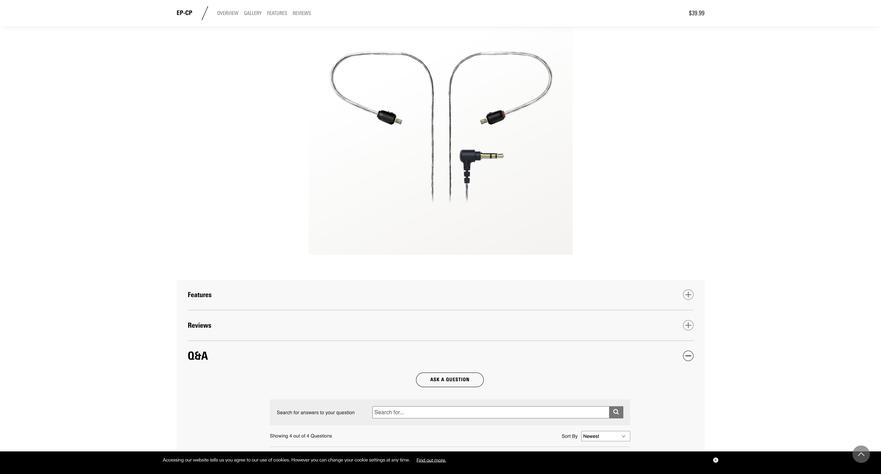 Task type: vqa. For each thing, say whether or not it's contained in the screenshot.
the right 4
yes



Task type: locate. For each thing, give the bounding box(es) containing it.
4
[[290, 433, 292, 439], [307, 433, 310, 439]]

features
[[267, 10, 287, 16], [188, 291, 212, 299]]

our left website
[[185, 457, 192, 463]]

0 horizontal spatial you
[[225, 457, 233, 463]]

2 you from the left
[[311, 457, 318, 463]]

us
[[219, 457, 224, 463]]

1 vertical spatial your
[[345, 457, 354, 463]]

your left question
[[326, 410, 335, 415]]

1 plus image from the top
[[686, 292, 692, 298]]

asked
[[280, 454, 292, 459]]

4 right showing
[[290, 433, 292, 439]]

1 year ago
[[280, 454, 341, 466]]

4 left questions
[[307, 433, 310, 439]]

of
[[302, 433, 306, 439], [268, 457, 272, 463]]

0 horizontal spatial the
[[313, 454, 319, 459]]

1 horizontal spatial you
[[311, 457, 318, 463]]

the right 'with'
[[405, 454, 413, 461]]

arrow up image
[[859, 451, 865, 457]]

will this work with the ath-ls50is?
[[360, 454, 448, 461]]

2 our from the left
[[252, 457, 259, 463]]

to
[[320, 410, 324, 415], [247, 457, 251, 463]]

our left use
[[252, 457, 259, 463]]

of right use
[[268, 457, 272, 463]]

by
[[293, 454, 297, 459]]

with
[[394, 454, 404, 461]]

you right 'us'
[[225, 457, 233, 463]]

0 horizontal spatial of
[[268, 457, 272, 463]]

you
[[225, 457, 233, 463], [311, 457, 318, 463]]

reviews
[[293, 10, 311, 16], [188, 321, 211, 330]]

questions
[[311, 433, 332, 439]]

1 horizontal spatial our
[[252, 457, 259, 463]]

ask a question
[[431, 377, 470, 383]]

1 our from the left
[[185, 457, 192, 463]]

find out more. link
[[412, 454, 452, 465]]

any
[[392, 457, 399, 463]]

your right 1
[[345, 457, 354, 463]]

1 vertical spatial reviews
[[188, 321, 211, 330]]

the left 'can'
[[313, 454, 319, 459]]

search for answers to your question
[[277, 410, 355, 415]]

0 horizontal spatial your
[[326, 410, 335, 415]]

0 horizontal spatial reviews
[[188, 321, 211, 330]]

0 vertical spatial your
[[326, 410, 335, 415]]

by
[[572, 433, 578, 439]]

will
[[360, 454, 369, 461]]

cookies.
[[274, 457, 290, 463]]

however
[[291, 457, 310, 463]]

1
[[339, 454, 341, 459]]

1 horizontal spatial the
[[405, 454, 413, 461]]

ask a question button
[[416, 373, 484, 387]]

find
[[417, 457, 426, 463]]

1 horizontal spatial to
[[320, 410, 324, 415]]

plus image for reviews
[[686, 322, 692, 329]]

to right answers
[[320, 410, 324, 415]]

settings
[[369, 457, 385, 463]]

1 horizontal spatial features
[[267, 10, 287, 16]]

0 vertical spatial reviews
[[293, 10, 311, 16]]

gladiator
[[320, 454, 337, 459]]

of left questions
[[302, 433, 306, 439]]

ep-cp
[[177, 9, 192, 17]]

can
[[320, 457, 327, 463]]

1 horizontal spatial your
[[345, 457, 354, 463]]

answers
[[301, 410, 319, 415]]

0 horizontal spatial our
[[185, 457, 192, 463]]

accessing
[[163, 457, 184, 463]]

0 vertical spatial out
[[294, 433, 300, 439]]

out
[[294, 433, 300, 439], [427, 457, 433, 463]]

ls50is?
[[427, 454, 448, 461]]

1 vertical spatial plus image
[[686, 322, 692, 329]]

0 vertical spatial plus image
[[686, 292, 692, 298]]

the
[[313, 454, 319, 459], [405, 454, 413, 461]]

our
[[185, 457, 192, 463], [252, 457, 259, 463]]

cookie
[[355, 457, 368, 463]]

1 vertical spatial features
[[188, 291, 212, 299]]

you left 'can'
[[311, 457, 318, 463]]

0 horizontal spatial to
[[247, 457, 251, 463]]

cp
[[185, 9, 192, 17]]

1 vertical spatial out
[[427, 457, 433, 463]]

0 horizontal spatial 4
[[290, 433, 292, 439]]

0 horizontal spatial out
[[294, 433, 300, 439]]

1 horizontal spatial 4
[[307, 433, 310, 439]]

2 plus image from the top
[[686, 322, 692, 329]]

1 horizontal spatial of
[[302, 433, 306, 439]]

plus image
[[686, 292, 692, 298], [686, 322, 692, 329]]

out right showing
[[294, 433, 300, 439]]

change
[[328, 457, 343, 463]]

at
[[387, 457, 390, 463]]

out right find
[[427, 457, 433, 463]]

showing
[[270, 433, 288, 439]]

1 vertical spatial to
[[247, 457, 251, 463]]

more.
[[435, 457, 447, 463]]

time.
[[400, 457, 410, 463]]

asked by roman the gladiator
[[280, 454, 337, 459]]

your
[[326, 410, 335, 415], [345, 457, 354, 463]]

to right agree
[[247, 457, 251, 463]]

work
[[381, 454, 392, 461]]

0 horizontal spatial features
[[188, 291, 212, 299]]

1 you from the left
[[225, 457, 233, 463]]

cross image
[[714, 459, 717, 462]]



Task type: describe. For each thing, give the bounding box(es) containing it.
1 vertical spatial of
[[268, 457, 272, 463]]

ep-
[[177, 9, 185, 17]]

1 horizontal spatial out
[[427, 457, 433, 463]]

2 4 from the left
[[307, 433, 310, 439]]

ago
[[289, 461, 296, 466]]

a
[[442, 377, 445, 383]]

Search for answers to your question search field
[[373, 406, 624, 419]]

ask
[[431, 377, 440, 383]]

0 vertical spatial of
[[302, 433, 306, 439]]

agree
[[234, 457, 245, 463]]

accessing our website tells us you agree to our use of cookies. however you can change your cookie settings at any time.
[[163, 457, 412, 463]]

2 the from the left
[[405, 454, 413, 461]]

q&a
[[188, 349, 208, 363]]

plus image for features
[[686, 292, 692, 298]]

roman
[[298, 454, 312, 459]]

question
[[446, 377, 470, 383]]

tells
[[210, 457, 218, 463]]

0 vertical spatial to
[[320, 410, 324, 415]]

use
[[260, 457, 267, 463]]

year
[[280, 461, 288, 466]]

1 the from the left
[[313, 454, 319, 459]]

sort
[[562, 433, 571, 439]]

question
[[337, 410, 355, 415]]

showing 4 out of 4 questions
[[270, 433, 332, 439]]

product photo image
[[309, 0, 573, 255]]

website
[[193, 457, 209, 463]]

overview
[[217, 10, 239, 16]]

gallery
[[244, 10, 262, 16]]

sort by
[[562, 433, 578, 439]]

this
[[370, 454, 379, 461]]

1 4 from the left
[[290, 433, 292, 439]]

divider line image
[[198, 6, 212, 20]]

minus image
[[686, 353, 692, 359]]

$39.99
[[689, 9, 705, 17]]

find out more.
[[417, 457, 447, 463]]

0 vertical spatial features
[[267, 10, 287, 16]]

for
[[294, 410, 299, 415]]

search
[[277, 410, 292, 415]]

ath-
[[414, 454, 427, 461]]

1 horizontal spatial reviews
[[293, 10, 311, 16]]



